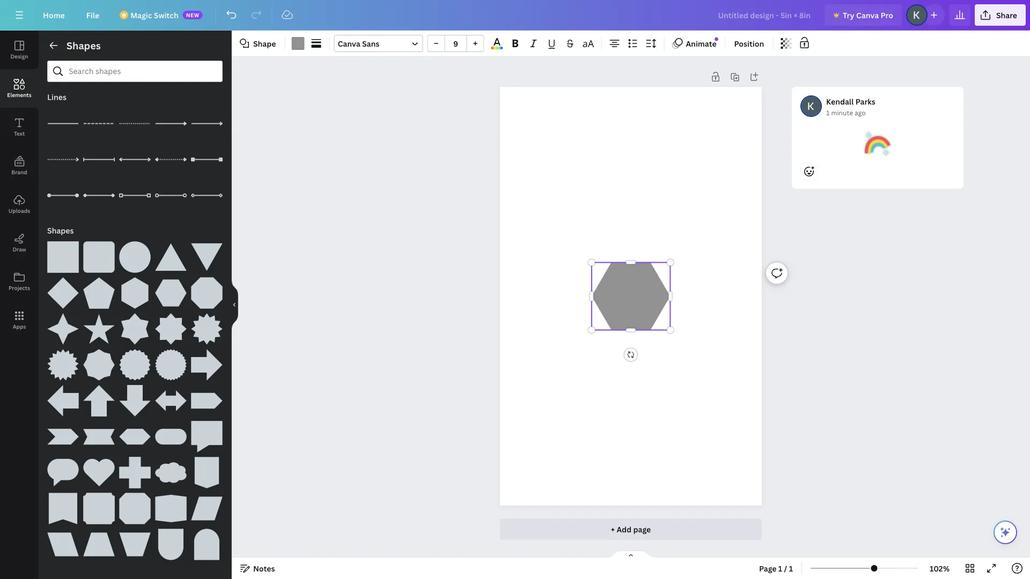 Task type: vqa. For each thing, say whether or not it's contained in the screenshot.
THE FILE
yes



Task type: locate. For each thing, give the bounding box(es) containing it.
canva
[[857, 10, 880, 20], [338, 38, 361, 49]]

elements
[[7, 91, 32, 99]]

elements button
[[0, 69, 39, 108]]

main menu bar
[[0, 0, 1031, 31]]

1
[[827, 108, 830, 117], [779, 564, 783, 574], [790, 564, 794, 574]]

102% button
[[923, 560, 958, 578]]

triangle up image
[[155, 242, 187, 273]]

magic
[[131, 10, 152, 20]]

try canva pro button
[[825, 4, 902, 26]]

8-pointed star image
[[155, 314, 187, 345]]

group
[[428, 35, 485, 52], [47, 235, 79, 273], [83, 235, 115, 273], [119, 235, 151, 273], [155, 235, 187, 273], [191, 235, 223, 273], [47, 271, 79, 309], [83, 271, 115, 309], [119, 271, 151, 309], [155, 271, 187, 309], [191, 271, 223, 309], [47, 307, 79, 345], [83, 307, 115, 345], [119, 307, 151, 345], [155, 307, 187, 345], [191, 307, 223, 345], [47, 343, 79, 381], [83, 343, 115, 381], [119, 343, 151, 381], [155, 343, 187, 381], [191, 343, 223, 381], [47, 379, 79, 417], [83, 379, 115, 417], [119, 379, 151, 417], [155, 379, 187, 417], [191, 379, 223, 417], [47, 415, 79, 453], [83, 415, 115, 453], [119, 415, 151, 453], [155, 415, 187, 453], [191, 415, 223, 453], [47, 451, 79, 489], [83, 451, 115, 489], [119, 451, 151, 489], [155, 451, 187, 489], [191, 451, 223, 489], [47, 487, 79, 525], [83, 487, 115, 525], [119, 487, 151, 525], [155, 487, 187, 525], [191, 487, 223, 525], [47, 523, 79, 561], [83, 523, 115, 561], [119, 523, 151, 561], [155, 523, 187, 561], [191, 523, 223, 561]]

canva right try
[[857, 10, 880, 20]]

canva sans button
[[334, 35, 423, 52]]

shapes down file
[[67, 39, 101, 52]]

text
[[14, 130, 25, 137]]

canva left the sans
[[338, 38, 361, 49]]

page 1 / 1
[[760, 564, 794, 574]]

white circle shape image
[[119, 242, 151, 273]]

hexagon vertical image
[[119, 278, 151, 309]]

shapes
[[67, 39, 101, 52], [47, 226, 74, 236]]

arrow horizontal image
[[155, 385, 187, 417]]

kendall parks list
[[792, 87, 969, 223]]

file button
[[78, 4, 108, 26]]

design button
[[0, 31, 39, 69]]

apps
[[13, 323, 26, 330]]

+
[[611, 525, 615, 535]]

banner 3 image
[[47, 493, 79, 525]]

1 vertical spatial shapes
[[47, 226, 74, 236]]

square image
[[47, 242, 79, 273]]

share button
[[975, 4, 1027, 26]]

brand button
[[0, 147, 39, 185]]

try
[[843, 10, 855, 20]]

magic switch
[[131, 10, 179, 20]]

arch up image
[[191, 529, 223, 561]]

side panel tab list
[[0, 31, 39, 340]]

1 right /
[[790, 564, 794, 574]]

design
[[10, 53, 28, 60]]

1 left /
[[779, 564, 783, 574]]

file
[[86, 10, 99, 20]]

add this line to the canvas image
[[47, 108, 79, 140], [83, 108, 115, 140], [119, 108, 151, 140], [155, 108, 187, 140], [191, 108, 223, 140], [47, 144, 79, 176], [83, 144, 115, 176], [119, 144, 151, 176], [155, 144, 187, 176], [191, 144, 223, 176], [47, 180, 79, 212], [83, 180, 115, 212], [119, 180, 151, 212], [155, 180, 187, 212], [191, 180, 223, 212]]

text button
[[0, 108, 39, 147]]

expressing gratitude image
[[865, 131, 891, 157]]

notes
[[253, 564, 275, 574]]

kendall
[[827, 96, 854, 107]]

1 vertical spatial canva
[[338, 38, 361, 49]]

minute
[[832, 108, 854, 117]]

kendall parks 1 minute ago
[[827, 96, 876, 117]]

hexagon horizontal image
[[155, 278, 187, 309]]

0 horizontal spatial 1
[[779, 564, 783, 574]]

parallelogram right image
[[191, 493, 223, 525]]

banner 2 image
[[191, 457, 223, 489]]

banner 5 image
[[119, 493, 151, 525]]

shapes up square image
[[47, 226, 74, 236]]

square speech bubble image
[[191, 421, 223, 453]]

uploads button
[[0, 185, 39, 224]]

parks
[[856, 96, 876, 107]]

1 horizontal spatial canva
[[857, 10, 880, 20]]

arrow block concave image
[[83, 421, 115, 453]]

2 horizontal spatial 1
[[827, 108, 830, 117]]

parallelogram left image
[[47, 529, 79, 561]]

0 vertical spatial canva
[[857, 10, 880, 20]]

+ add page button
[[500, 519, 762, 541]]

diamond image
[[47, 278, 79, 309]]

star burst 1 image
[[191, 314, 223, 345]]

trapezoid up image
[[83, 529, 115, 561]]

sans
[[362, 38, 380, 49]]

lines
[[47, 92, 67, 102]]

animate
[[686, 38, 717, 49]]

1 inside the kendall parks 1 minute ago
[[827, 108, 830, 117]]

new
[[186, 11, 200, 19]]

home link
[[34, 4, 73, 26]]

round speech bubble image
[[47, 457, 79, 489]]

1 horizontal spatial 1
[[790, 564, 794, 574]]

ago
[[855, 108, 866, 117]]

1 left minute
[[827, 108, 830, 117]]

0 horizontal spatial canva
[[338, 38, 361, 49]]

arrow block right image
[[191, 385, 223, 417]]

star burst 2 image
[[47, 350, 79, 381]]

#919191 image
[[292, 37, 305, 50], [292, 37, 305, 50]]

draw button
[[0, 224, 39, 263]]



Task type: describe. For each thing, give the bounding box(es) containing it.
page
[[634, 525, 651, 535]]

canva sans
[[338, 38, 380, 49]]

trapezoid down image
[[119, 529, 151, 561]]

/
[[785, 564, 788, 574]]

star burst 3 image
[[119, 350, 151, 381]]

projects button
[[0, 263, 39, 301]]

octagon image
[[191, 278, 223, 309]]

+ add page
[[611, 525, 651, 535]]

Design title text field
[[710, 4, 821, 26]]

canva inside dropdown button
[[338, 38, 361, 49]]

uploads
[[9, 207, 30, 214]]

animate button
[[669, 35, 721, 52]]

8-pointed star inflated image
[[83, 350, 115, 381]]

0 vertical spatial shapes
[[67, 39, 101, 52]]

try canva pro
[[843, 10, 894, 20]]

projects
[[9, 285, 30, 292]]

arrow block 2 right image
[[47, 421, 79, 453]]

102%
[[930, 564, 950, 574]]

pentagon image
[[83, 278, 115, 309]]

arrow right image
[[191, 350, 223, 381]]

canva inside button
[[857, 10, 880, 20]]

banner 4 image
[[83, 493, 115, 525]]

triangle down image
[[191, 242, 223, 273]]

Search shapes search field
[[69, 61, 201, 82]]

6-pointed star image
[[119, 314, 151, 345]]

arrow down image
[[119, 385, 151, 417]]

draw
[[13, 246, 26, 253]]

add
[[617, 525, 632, 535]]

notes button
[[236, 560, 279, 578]]

star burst 4 image
[[155, 350, 187, 381]]

shape button
[[236, 35, 280, 52]]

color range image
[[492, 47, 503, 49]]

show pages image
[[606, 551, 657, 559]]

position
[[735, 38, 765, 49]]

pro
[[881, 10, 894, 20]]

arrow up image
[[83, 385, 115, 417]]

cloud image
[[155, 457, 187, 489]]

arch down image
[[155, 529, 187, 561]]

5-pointed star image
[[83, 314, 115, 345]]

shape
[[253, 38, 276, 49]]

4-pointed star image
[[47, 314, 79, 345]]

page
[[760, 564, 777, 574]]

new image
[[715, 37, 719, 41]]

rounded square image
[[83, 242, 115, 273]]

position button
[[730, 35, 769, 52]]

share
[[997, 10, 1018, 20]]

– – number field
[[449, 38, 464, 49]]

apps button
[[0, 301, 39, 340]]

cross image
[[119, 457, 151, 489]]

hide image
[[231, 279, 238, 331]]

arrow left image
[[47, 385, 79, 417]]

brand
[[11, 169, 27, 176]]

canva assistant image
[[1000, 527, 1013, 540]]

pill image
[[155, 421, 187, 453]]

switch
[[154, 10, 179, 20]]

banner 7 image
[[155, 493, 187, 525]]

home
[[43, 10, 65, 20]]

arrow block convex image
[[119, 421, 151, 453]]

heart image
[[83, 457, 115, 489]]



